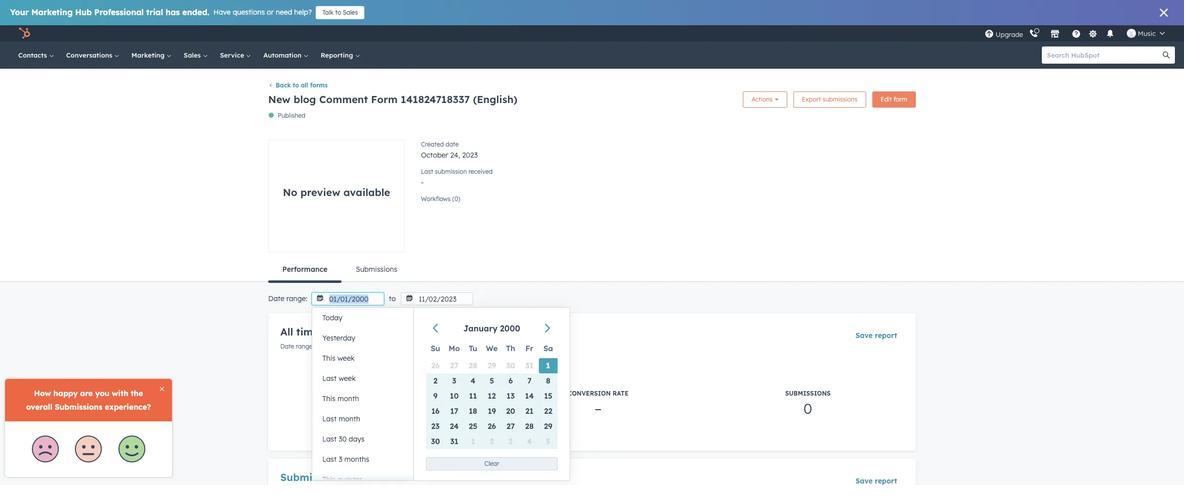 Task type: locate. For each thing, give the bounding box(es) containing it.
reporting link
[[315, 42, 366, 69]]

1 vertical spatial 26
[[488, 422, 496, 432]]

last down this week
[[322, 375, 337, 384]]

previous month image
[[431, 323, 442, 335]]

back to all forms
[[276, 82, 328, 89]]

1 horizontal spatial 31 menu item
[[520, 359, 539, 374]]

last inside button
[[322, 456, 337, 465]]

1 horizontal spatial 26
[[488, 422, 496, 432]]

25 menu item
[[464, 420, 483, 435]]

1 horizontal spatial sales
[[343, 9, 358, 16]]

29 menu item down the we
[[483, 359, 501, 374]]

30 down 23 menu item
[[431, 437, 440, 447]]

1 vertical spatial week
[[339, 375, 356, 384]]

30 left the days
[[339, 435, 347, 444]]

0 vertical spatial 27
[[450, 361, 459, 371]]

3 menu item
[[445, 374, 464, 389], [501, 435, 520, 450]]

performance
[[282, 265, 328, 275]]

performance button
[[268, 258, 342, 283]]

sales left service
[[184, 51, 203, 59]]

1 this from the top
[[322, 354, 336, 363]]

6
[[509, 377, 513, 386]]

tu
[[469, 344, 477, 354]]

29 down 22 menu item
[[544, 422, 553, 432]]

11
[[469, 392, 477, 401]]

1 horizontal spatial mm/dd/yyyy text field
[[401, 293, 473, 306]]

date for date range:
[[268, 295, 285, 304]]

this week button
[[312, 349, 414, 369]]

submissions inside popup button
[[280, 472, 343, 485]]

1 horizontal spatial 1
[[546, 361, 550, 371]]

0 vertical spatial 3 menu item
[[445, 374, 464, 389]]

16 menu item
[[426, 404, 445, 420]]

3 this from the top
[[322, 476, 336, 485]]

0 vertical spatial 1 menu item
[[539, 359, 558, 374]]

all
[[280, 326, 293, 339], [316, 343, 323, 351]]

4 up 11
[[471, 377, 476, 386]]

1 horizontal spatial 5 menu item
[[539, 435, 558, 450]]

month up last month
[[338, 395, 359, 404]]

0 vertical spatial to
[[335, 9, 341, 16]]

last inside 'button'
[[322, 435, 337, 444]]

export submissions button
[[794, 92, 866, 108]]

20
[[506, 407, 515, 417]]

31 down 24 menu item
[[450, 437, 458, 447]]

2 horizontal spatial 30
[[506, 361, 515, 371]]

0 vertical spatial 1
[[546, 361, 550, 371]]

28 menu item
[[464, 359, 483, 374], [520, 420, 539, 435]]

26 menu item down 19 on the left of page
[[483, 420, 501, 435]]

hubspot link
[[12, 27, 38, 39]]

mm/dd/yyyy text field up "previous month" image
[[401, 293, 473, 306]]

0 horizontal spatial 2 menu item
[[426, 374, 445, 389]]

comment
[[319, 93, 368, 106]]

0 horizontal spatial to
[[293, 82, 299, 89]]

5 menu item down 22 menu item
[[539, 435, 558, 450]]

form
[[371, 93, 398, 106]]

marketing down trial
[[132, 51, 167, 59]]

0 vertical spatial 5
[[490, 377, 494, 386]]

this inside button
[[322, 354, 336, 363]]

0 horizontal spatial 29
[[488, 361, 496, 371]]

3 menu item up 10
[[445, 374, 464, 389]]

this month
[[322, 395, 359, 404]]

5 down 22 menu item
[[546, 437, 551, 447]]

27 menu item down 20
[[501, 420, 520, 435]]

range: down 'performance' button
[[286, 295, 308, 304]]

1 horizontal spatial all
[[316, 343, 323, 351]]

29 for 29 menu item to the right
[[544, 422, 553, 432]]

to right talk
[[335, 9, 341, 16]]

week up the this month
[[339, 375, 356, 384]]

31 menu item down 24
[[445, 435, 464, 450]]

2 menu item up 9
[[426, 374, 445, 389]]

29 for the left 29 menu item
[[488, 361, 496, 371]]

13 menu item
[[501, 389, 520, 404]]

this left quarter
[[322, 476, 336, 485]]

month inside this month button
[[338, 395, 359, 404]]

last for last month
[[322, 415, 337, 424]]

1 vertical spatial 1
[[471, 437, 475, 447]]

0 vertical spatial 28 menu item
[[464, 359, 483, 374]]

2
[[434, 377, 438, 386], [490, 437, 494, 447]]

we
[[486, 344, 498, 354]]

28
[[469, 361, 478, 371], [525, 422, 534, 432]]

29
[[488, 361, 496, 371], [544, 422, 553, 432]]

conversations
[[66, 51, 114, 59]]

4 down 21 menu item
[[527, 437, 532, 447]]

sales
[[343, 9, 358, 16], [184, 51, 203, 59]]

1 vertical spatial time
[[324, 343, 337, 351]]

upgrade image
[[985, 30, 994, 39]]

close image
[[1160, 9, 1168, 17]]

9 menu item
[[426, 389, 445, 404]]

week inside button
[[339, 375, 356, 384]]

26 down su
[[431, 361, 440, 371]]

talk to sales
[[323, 9, 358, 16]]

mo
[[449, 344, 460, 354]]

1 vertical spatial date
[[280, 343, 294, 351]]

date down "all time"
[[280, 343, 294, 351]]

12 menu item
[[483, 389, 501, 404]]

5 up 12
[[490, 377, 494, 386]]

submissions up 0
[[785, 390, 831, 398]]

11 menu item
[[464, 389, 483, 404]]

forms
[[310, 82, 328, 89]]

month up last 30 days
[[339, 415, 360, 424]]

0 vertical spatial this
[[322, 354, 336, 363]]

submissions
[[356, 265, 397, 275], [785, 390, 831, 398], [280, 472, 343, 485]]

22
[[544, 407, 553, 417]]

this down yesterday
[[322, 354, 336, 363]]

0 horizontal spatial 3
[[339, 456, 342, 465]]

30 menu item
[[501, 359, 520, 374], [426, 435, 445, 450]]

1 down 25 menu item
[[471, 437, 475, 447]]

month inside last month button
[[339, 415, 360, 424]]

marketing left hub
[[31, 7, 73, 17]]

0 horizontal spatial 29 menu item
[[483, 359, 501, 374]]

(0)
[[452, 196, 461, 203]]

26 down the 19 menu item
[[488, 422, 496, 432]]

1 horizontal spatial 3
[[452, 377, 456, 386]]

0 vertical spatial all
[[280, 326, 293, 339]]

1 menu item down 25 at the bottom of page
[[464, 435, 483, 450]]

1 horizontal spatial submissions
[[356, 265, 397, 275]]

1 vertical spatial 28
[[525, 422, 534, 432]]

1 horizontal spatial 1 menu item
[[539, 359, 558, 374]]

january
[[464, 324, 498, 334]]

to for back
[[293, 82, 299, 89]]

2 menu item up clear
[[483, 435, 501, 450]]

1 vertical spatial month
[[339, 415, 360, 424]]

2 mm/dd/yyyy text field from the left
[[401, 293, 473, 306]]

1 menu item up 8
[[539, 359, 558, 374]]

marketing link
[[125, 42, 178, 69]]

to left all
[[293, 82, 299, 89]]

days
[[349, 435, 365, 444]]

0 vertical spatial 30 menu item
[[501, 359, 520, 374]]

last inside "last submission received - workflows (0)"
[[421, 168, 433, 176]]

submissions button
[[342, 258, 412, 282], [268, 460, 916, 486]]

26
[[431, 361, 440, 371], [488, 422, 496, 432]]

28 menu item down 21
[[520, 420, 539, 435]]

submissions up today button
[[356, 265, 397, 275]]

no
[[283, 186, 297, 199]]

professional
[[94, 7, 144, 17]]

28 menu item down the tu
[[464, 359, 483, 374]]

submissions down the last 3 months on the bottom
[[280, 472, 343, 485]]

time up date range: all time
[[296, 326, 319, 339]]

need
[[276, 8, 292, 17]]

month
[[338, 395, 359, 404], [339, 415, 360, 424]]

0 vertical spatial 27 menu item
[[445, 359, 464, 374]]

24,
[[450, 151, 460, 160]]

calling icon image
[[1029, 29, 1039, 38]]

31 menu item up 7
[[520, 359, 539, 374]]

1 horizontal spatial 27
[[507, 422, 515, 432]]

ended.
[[182, 7, 209, 17]]

4
[[471, 377, 476, 386], [527, 437, 532, 447]]

0 vertical spatial date
[[268, 295, 285, 304]]

0 vertical spatial 2
[[434, 377, 438, 386]]

1 horizontal spatial 4
[[527, 437, 532, 447]]

26 menu item
[[426, 359, 445, 374], [483, 420, 501, 435]]

5
[[490, 377, 494, 386], [546, 437, 551, 447]]

this for this month
[[322, 395, 336, 404]]

sales right talk
[[343, 9, 358, 16]]

17 menu item
[[445, 404, 464, 420]]

last down the this month
[[322, 415, 337, 424]]

18
[[469, 407, 477, 417]]

30 menu item down the 23
[[426, 435, 445, 450]]

1 vertical spatial 2
[[490, 437, 494, 447]]

1 horizontal spatial 2
[[490, 437, 494, 447]]

1 vertical spatial 26 menu item
[[483, 420, 501, 435]]

last for last 3 months
[[322, 456, 337, 465]]

14 menu item
[[520, 389, 539, 404]]

1 horizontal spatial 31
[[526, 361, 534, 371]]

1 vertical spatial 4
[[527, 437, 532, 447]]

26 menu item down su
[[426, 359, 445, 374]]

1 vertical spatial 29
[[544, 422, 553, 432]]

5 menu item
[[483, 374, 501, 389], [539, 435, 558, 450]]

2 horizontal spatial 3
[[509, 437, 513, 447]]

service
[[220, 51, 246, 59]]

1 vertical spatial to
[[293, 82, 299, 89]]

last week button
[[312, 369, 414, 389]]

last
[[421, 168, 433, 176], [322, 375, 337, 384], [322, 415, 337, 424], [322, 435, 337, 444], [322, 456, 337, 465]]

1 menu item
[[539, 359, 558, 374], [464, 435, 483, 450]]

0 vertical spatial 4 menu item
[[464, 374, 483, 389]]

1 vertical spatial submissions button
[[268, 460, 916, 486]]

1 vertical spatial 2 menu item
[[483, 435, 501, 450]]

29 menu item down 22 on the bottom left
[[539, 420, 558, 435]]

27 menu item
[[445, 359, 464, 374], [501, 420, 520, 435]]

0 horizontal spatial 1
[[471, 437, 475, 447]]

this quarter button
[[312, 470, 414, 486]]

3 menu item up clear button
[[501, 435, 520, 450]]

0
[[804, 400, 813, 418]]

2 up 9
[[434, 377, 438, 386]]

1 vertical spatial submissions
[[785, 390, 831, 398]]

0 vertical spatial marketing
[[31, 7, 73, 17]]

3
[[452, 377, 456, 386], [509, 437, 513, 447], [339, 456, 342, 465]]

rate
[[613, 390, 629, 398]]

30 up 6
[[506, 361, 515, 371]]

0 horizontal spatial 2
[[434, 377, 438, 386]]

0 horizontal spatial 27
[[450, 361, 459, 371]]

2 up clear
[[490, 437, 494, 447]]

last down last month
[[322, 435, 337, 444]]

to inside "button"
[[335, 9, 341, 16]]

29 down the we
[[488, 361, 496, 371]]

menu
[[984, 25, 1172, 42]]

4 menu item
[[464, 374, 483, 389], [520, 435, 539, 450]]

available
[[344, 186, 390, 199]]

last for last week
[[322, 375, 337, 384]]

this week
[[322, 354, 355, 363]]

5 menu item up 12
[[483, 374, 501, 389]]

all up date range: all time
[[280, 326, 293, 339]]

0 horizontal spatial time
[[296, 326, 319, 339]]

1 vertical spatial 3 menu item
[[501, 435, 520, 450]]

new blog comment form 141824718337 (english) banner
[[268, 89, 916, 112]]

to
[[335, 9, 341, 16], [293, 82, 299, 89], [389, 295, 396, 304]]

2 menu item
[[426, 374, 445, 389], [483, 435, 501, 450]]

help image
[[1072, 30, 1081, 39]]

last up submissions popup button
[[322, 456, 337, 465]]

sales link
[[178, 42, 214, 69]]

0 vertical spatial 4
[[471, 377, 476, 386]]

0 vertical spatial range:
[[286, 295, 308, 304]]

2 for the right 2 menu item
[[490, 437, 494, 447]]

31 up 7
[[526, 361, 534, 371]]

1 vertical spatial 30 menu item
[[426, 435, 445, 450]]

1 vertical spatial this
[[322, 395, 336, 404]]

6 menu item
[[501, 374, 520, 389]]

0 horizontal spatial 1 menu item
[[464, 435, 483, 450]]

th
[[506, 344, 515, 354]]

automation
[[263, 51, 304, 59]]

today
[[322, 314, 342, 323]]

week up the last week
[[338, 354, 355, 363]]

has
[[166, 7, 180, 17]]

3 up clear button
[[509, 437, 513, 447]]

3 up 10
[[452, 377, 456, 386]]

1 up 8
[[546, 361, 550, 371]]

0 vertical spatial 3
[[452, 377, 456, 386]]

1 vertical spatial 29 menu item
[[539, 420, 558, 435]]

2 vertical spatial submissions
[[280, 472, 343, 485]]

0 horizontal spatial 31
[[450, 437, 458, 447]]

last 3 months
[[322, 456, 369, 465]]

27 menu item down mo
[[445, 359, 464, 374]]

0 vertical spatial submissions button
[[342, 258, 412, 282]]

0 vertical spatial week
[[338, 354, 355, 363]]

1 vertical spatial 4 menu item
[[520, 435, 539, 450]]

navigation
[[268, 258, 916, 283]]

0 vertical spatial sales
[[343, 9, 358, 16]]

31 menu item
[[520, 359, 539, 374], [445, 435, 464, 450]]

1 vertical spatial 5
[[546, 437, 551, 447]]

30
[[506, 361, 515, 371], [339, 435, 347, 444], [431, 437, 440, 447]]

MM/DD/YYYY text field
[[312, 293, 384, 306], [401, 293, 473, 306]]

28 down the tu
[[469, 361, 478, 371]]

last submission received - workflows (0)
[[421, 168, 493, 203]]

time down yesterday
[[324, 343, 337, 351]]

0 vertical spatial 28
[[469, 361, 478, 371]]

last up -
[[421, 168, 433, 176]]

1
[[546, 361, 550, 371], [471, 437, 475, 447]]

2 this from the top
[[322, 395, 336, 404]]

this down the last week
[[322, 395, 336, 404]]

to for talk
[[335, 9, 341, 16]]

1 horizontal spatial 4 menu item
[[520, 435, 539, 450]]

month for last month
[[339, 415, 360, 424]]

27 down '20' menu item
[[507, 422, 515, 432]]

(english)
[[473, 93, 518, 106]]

3 left the months
[[339, 456, 342, 465]]

to up today button
[[389, 295, 396, 304]]

submissions button
[[280, 471, 353, 486]]

this inside button
[[322, 395, 336, 404]]

0 horizontal spatial sales
[[184, 51, 203, 59]]

this
[[322, 354, 336, 363], [322, 395, 336, 404], [322, 476, 336, 485]]

week inside button
[[338, 354, 355, 363]]

settings image
[[1089, 30, 1098, 39]]

0 horizontal spatial 31 menu item
[[445, 435, 464, 450]]

1 horizontal spatial 29 menu item
[[539, 420, 558, 435]]

this inside button
[[322, 476, 336, 485]]

1 horizontal spatial 29
[[544, 422, 553, 432]]

0 vertical spatial 29 menu item
[[483, 359, 501, 374]]

19 menu item
[[483, 404, 501, 420]]

or
[[267, 8, 274, 17]]

0 horizontal spatial marketing
[[31, 7, 73, 17]]

january 2000
[[464, 324, 520, 334]]

15
[[544, 392, 553, 401]]

last for last 30 days
[[322, 435, 337, 444]]

0 vertical spatial 26 menu item
[[426, 359, 445, 374]]

range: down "all time"
[[296, 343, 314, 351]]

1 for bottom 1 menu item
[[471, 437, 475, 447]]

search image
[[1163, 52, 1170, 59]]

4 menu item up 11
[[464, 374, 483, 389]]

talk to sales button
[[316, 6, 365, 19]]

4 menu item down 21 menu item
[[520, 435, 539, 450]]

29 menu item
[[483, 359, 501, 374], [539, 420, 558, 435]]

1 horizontal spatial to
[[335, 9, 341, 16]]

october
[[421, 151, 448, 160]]

date up "all time"
[[268, 295, 285, 304]]

all down yesterday
[[316, 343, 323, 351]]

mm/dd/yyyy text field up today button
[[312, 293, 384, 306]]

30 menu item up 6
[[501, 359, 520, 374]]

21
[[526, 407, 534, 417]]

28 down 21 menu item
[[525, 422, 534, 432]]

date
[[268, 295, 285, 304], [280, 343, 294, 351]]

back
[[276, 82, 291, 89]]

27 down mo
[[450, 361, 459, 371]]



Task type: vqa. For each thing, say whether or not it's contained in the screenshot.
the topmost Track
no



Task type: describe. For each thing, give the bounding box(es) containing it.
greg robinson image
[[1127, 29, 1136, 38]]

2 for the top 2 menu item
[[434, 377, 438, 386]]

30 inside last 30 days 'button'
[[339, 435, 347, 444]]

8
[[546, 377, 551, 386]]

marketplaces image
[[1051, 30, 1060, 39]]

last month button
[[312, 409, 414, 430]]

0 horizontal spatial 28 menu item
[[464, 359, 483, 374]]

12
[[488, 392, 496, 401]]

all
[[301, 82, 308, 89]]

menu containing music
[[984, 25, 1172, 42]]

1 horizontal spatial 3 menu item
[[501, 435, 520, 450]]

18 menu item
[[464, 404, 483, 420]]

next month image
[[542, 323, 553, 335]]

calling icon button
[[1025, 27, 1043, 40]]

submissions
[[823, 96, 858, 103]]

this month button
[[312, 389, 414, 409]]

last 3 months button
[[312, 450, 414, 470]]

141824718337
[[401, 93, 470, 106]]

14
[[525, 392, 534, 401]]

1 vertical spatial 31
[[450, 437, 458, 447]]

last 30 days button
[[312, 430, 414, 450]]

yesterday
[[322, 334, 355, 343]]

21 menu item
[[520, 404, 539, 420]]

2 vertical spatial to
[[389, 295, 396, 304]]

sa
[[544, 344, 553, 354]]

0 horizontal spatial 3 menu item
[[445, 374, 464, 389]]

1 mm/dd/yyyy text field from the left
[[312, 293, 384, 306]]

2000
[[500, 324, 520, 334]]

clear
[[485, 461, 499, 468]]

created
[[421, 141, 444, 148]]

23
[[431, 422, 440, 432]]

25
[[469, 422, 477, 432]]

3 inside button
[[339, 456, 342, 465]]

actions button
[[743, 92, 788, 108]]

quarter
[[338, 476, 363, 485]]

today button
[[312, 308, 414, 329]]

edit
[[881, 96, 892, 103]]

conversion
[[568, 390, 611, 398]]

music button
[[1121, 25, 1171, 42]]

0 horizontal spatial 27 menu item
[[445, 359, 464, 374]]

week for last week
[[339, 375, 356, 384]]

submissions button inside navigation
[[342, 258, 412, 282]]

1 horizontal spatial 5
[[546, 437, 551, 447]]

export submissions
[[802, 96, 858, 103]]

month for this month
[[338, 395, 359, 404]]

yesterday button
[[312, 329, 414, 349]]

20 menu item
[[501, 404, 520, 420]]

0 horizontal spatial 5
[[490, 377, 494, 386]]

contacts
[[18, 51, 49, 59]]

0 horizontal spatial 4
[[471, 377, 476, 386]]

Search HubSpot search field
[[1042, 47, 1166, 64]]

date
[[446, 141, 459, 148]]

week for this week
[[338, 354, 355, 363]]

notifications button
[[1102, 25, 1119, 42]]

16
[[431, 407, 440, 417]]

1 horizontal spatial 26 menu item
[[483, 420, 501, 435]]

1 vertical spatial 5 menu item
[[539, 435, 558, 450]]

submissions 0
[[785, 390, 831, 418]]

1 vertical spatial all
[[316, 343, 323, 351]]

10 menu item
[[445, 389, 464, 404]]

sales inside "button"
[[343, 9, 358, 16]]

your marketing hub professional trial has ended. have questions or need help?
[[10, 7, 312, 17]]

report
[[875, 332, 897, 341]]

1 horizontal spatial time
[[324, 343, 337, 351]]

1 horizontal spatial 30
[[431, 437, 440, 447]]

1 vertical spatial 27
[[507, 422, 515, 432]]

8 menu item
[[539, 374, 558, 389]]

last for last submission received - workflows (0)
[[421, 168, 433, 176]]

have
[[213, 8, 231, 17]]

help button
[[1068, 25, 1085, 42]]

your
[[10, 7, 29, 17]]

17
[[450, 407, 458, 417]]

19
[[488, 407, 496, 417]]

1 vertical spatial 27 menu item
[[501, 420, 520, 435]]

contacts link
[[12, 42, 60, 69]]

1 vertical spatial 31 menu item
[[445, 435, 464, 450]]

10
[[450, 392, 459, 401]]

created date october 24, 2023
[[421, 141, 478, 160]]

23 menu item
[[426, 420, 445, 435]]

–
[[595, 400, 602, 418]]

edit form
[[881, 96, 908, 103]]

0 vertical spatial time
[[296, 326, 319, 339]]

0 vertical spatial 31
[[526, 361, 534, 371]]

actions
[[752, 96, 773, 103]]

0 horizontal spatial 26 menu item
[[426, 359, 445, 374]]

1 for top 1 menu item
[[546, 361, 550, 371]]

su
[[431, 344, 440, 354]]

date range:
[[268, 295, 308, 304]]

preview
[[301, 186, 340, 199]]

0 horizontal spatial 4 menu item
[[464, 374, 483, 389]]

7
[[528, 377, 532, 386]]

save report button
[[849, 326, 904, 341]]

1 vertical spatial sales
[[184, 51, 203, 59]]

1 horizontal spatial 30 menu item
[[501, 359, 520, 374]]

music
[[1138, 29, 1156, 37]]

24
[[450, 422, 459, 432]]

search button
[[1158, 47, 1175, 64]]

reporting
[[321, 51, 355, 59]]

conversations link
[[60, 42, 125, 69]]

1 vertical spatial 3
[[509, 437, 513, 447]]

last 30 days
[[322, 435, 365, 444]]

navigation containing performance
[[268, 258, 916, 283]]

22 menu item
[[539, 404, 558, 420]]

no preview available
[[283, 186, 390, 199]]

1 horizontal spatial 2 menu item
[[483, 435, 501, 450]]

1 vertical spatial 28 menu item
[[520, 420, 539, 435]]

fr
[[526, 344, 533, 354]]

months
[[344, 456, 369, 465]]

range: for date range: all time
[[296, 343, 314, 351]]

15 menu item
[[539, 389, 558, 404]]

notifications image
[[1106, 30, 1115, 39]]

hubspot image
[[18, 27, 30, 39]]

0 horizontal spatial all
[[280, 326, 293, 339]]

24 menu item
[[445, 420, 464, 435]]

this for this week
[[322, 354, 336, 363]]

save report
[[856, 332, 897, 341]]

2023
[[462, 151, 478, 160]]

date range: all time
[[280, 343, 337, 351]]

submission
[[435, 168, 467, 176]]

-
[[421, 178, 424, 187]]

hub
[[75, 7, 92, 17]]

new blog comment form 141824718337 (english)
[[268, 93, 518, 106]]

marketing inside 'marketing' link
[[132, 51, 167, 59]]

trial
[[146, 7, 163, 17]]

0 vertical spatial 2 menu item
[[426, 374, 445, 389]]

talk
[[323, 9, 334, 16]]

back to all forms link
[[268, 82, 328, 89]]

2 horizontal spatial submissions
[[785, 390, 831, 398]]

0 horizontal spatial 5 menu item
[[483, 374, 501, 389]]

0 vertical spatial 26
[[431, 361, 440, 371]]

13
[[507, 392, 515, 401]]

clear button
[[426, 458, 558, 471]]

new
[[268, 93, 291, 106]]

marketplaces button
[[1045, 25, 1066, 42]]

0 vertical spatial 31 menu item
[[520, 359, 539, 374]]

9
[[433, 392, 438, 401]]

1 vertical spatial 1 menu item
[[464, 435, 483, 450]]

0 horizontal spatial 30 menu item
[[426, 435, 445, 450]]

date for date range: all time
[[280, 343, 294, 351]]

received
[[469, 168, 493, 176]]

upgrade
[[996, 30, 1023, 38]]

range: for date range:
[[286, 295, 308, 304]]

settings link
[[1087, 28, 1100, 39]]

this for this quarter
[[322, 476, 336, 485]]

7 menu item
[[520, 374, 539, 389]]



